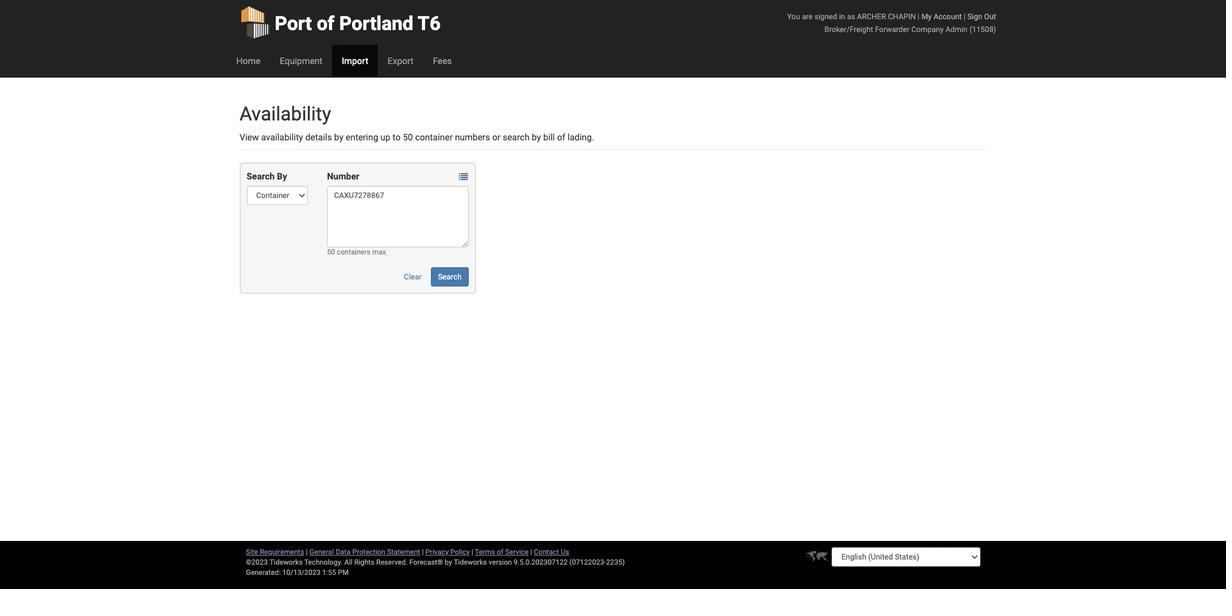 Task type: vqa. For each thing, say whether or not it's contained in the screenshot.
*
no



Task type: describe. For each thing, give the bounding box(es) containing it.
lading.
[[568, 132, 594, 142]]

contact
[[534, 548, 559, 557]]

of inside port of portland t6 link
[[317, 12, 335, 35]]

0 horizontal spatial by
[[334, 132, 343, 142]]

search
[[503, 132, 530, 142]]

1:55
[[322, 569, 336, 577]]

account
[[934, 12, 962, 21]]

portland
[[339, 12, 414, 35]]

export button
[[378, 45, 423, 77]]

service
[[505, 548, 529, 557]]

my
[[922, 12, 932, 21]]

general data protection statement link
[[310, 548, 420, 557]]

all
[[344, 559, 353, 567]]

privacy
[[426, 548, 449, 557]]

2 horizontal spatial of
[[557, 132, 565, 142]]

terms of service link
[[475, 548, 529, 557]]

or
[[492, 132, 501, 142]]

search for search
[[438, 273, 462, 282]]

in
[[839, 12, 845, 21]]

t6
[[418, 12, 441, 35]]

availability
[[240, 103, 331, 125]]

bill
[[543, 132, 555, 142]]

up
[[381, 132, 391, 142]]

forwarder
[[875, 25, 910, 34]]

version
[[489, 559, 512, 567]]

statement
[[387, 548, 420, 557]]

rights
[[354, 559, 375, 567]]

9.5.0.202307122
[[514, 559, 568, 567]]

(07122023-
[[570, 559, 606, 567]]

show list image
[[459, 173, 468, 182]]

by
[[277, 171, 287, 182]]

(11508)
[[970, 25, 996, 34]]

contact us link
[[534, 548, 569, 557]]

view availability details by entering up to 50 container numbers or search by bill of lading.
[[240, 132, 594, 142]]

containers
[[337, 248, 371, 257]]

site requirements | general data protection statement | privacy policy | terms of service | contact us ©2023 tideworks technology. all rights reserved. forecast® by tideworks version 9.5.0.202307122 (07122023-2235) generated: 10/13/2023 1:55 pm
[[246, 548, 625, 577]]

to
[[393, 132, 401, 142]]

entering
[[346, 132, 378, 142]]

search button
[[431, 267, 469, 287]]

policy
[[451, 548, 470, 557]]

my account link
[[922, 12, 962, 21]]

as
[[847, 12, 855, 21]]

import
[[342, 56, 368, 66]]

you
[[787, 12, 800, 21]]

| left general
[[306, 548, 308, 557]]

archer
[[857, 12, 886, 21]]

chapin
[[888, 12, 916, 21]]

data
[[336, 548, 351, 557]]

port of portland t6
[[275, 12, 441, 35]]

port of portland t6 link
[[240, 0, 441, 45]]

clear
[[404, 273, 422, 282]]

export
[[388, 56, 414, 66]]

site requirements link
[[246, 548, 304, 557]]

protection
[[352, 548, 385, 557]]

| up forecast®
[[422, 548, 424, 557]]

site
[[246, 548, 258, 557]]

container
[[415, 132, 453, 142]]

by inside site requirements | general data protection statement | privacy policy | terms of service | contact us ©2023 tideworks technology. all rights reserved. forecast® by tideworks version 9.5.0.202307122 (07122023-2235) generated: 10/13/2023 1:55 pm
[[445, 559, 452, 567]]

view
[[240, 132, 259, 142]]

general
[[310, 548, 334, 557]]

out
[[984, 12, 996, 21]]

technology.
[[304, 559, 343, 567]]

pm
[[338, 569, 349, 577]]

broker/freight
[[825, 25, 873, 34]]

1 vertical spatial 50
[[327, 248, 335, 257]]



Task type: locate. For each thing, give the bounding box(es) containing it.
signed
[[815, 12, 837, 21]]

of up version
[[497, 548, 504, 557]]

admin
[[946, 25, 968, 34]]

sign out link
[[968, 12, 996, 21]]

search left by
[[247, 171, 275, 182]]

availability
[[261, 132, 303, 142]]

0 vertical spatial 50
[[403, 132, 413, 142]]

generated:
[[246, 569, 281, 577]]

reserved.
[[376, 559, 408, 567]]

1 horizontal spatial by
[[445, 559, 452, 567]]

requirements
[[260, 548, 304, 557]]

search by
[[247, 171, 287, 182]]

0 horizontal spatial search
[[247, 171, 275, 182]]

by down privacy policy link in the left of the page
[[445, 559, 452, 567]]

|
[[918, 12, 920, 21], [964, 12, 966, 21], [306, 548, 308, 557], [422, 548, 424, 557], [472, 548, 473, 557], [530, 548, 532, 557]]

2 vertical spatial of
[[497, 548, 504, 557]]

privacy policy link
[[426, 548, 470, 557]]

search inside button
[[438, 273, 462, 282]]

0 vertical spatial of
[[317, 12, 335, 35]]

search
[[247, 171, 275, 182], [438, 273, 462, 282]]

1 vertical spatial search
[[438, 273, 462, 282]]

Number text field
[[327, 186, 469, 248]]

are
[[802, 12, 813, 21]]

50 containers max
[[327, 248, 386, 257]]

tideworks
[[454, 559, 487, 567]]

1 horizontal spatial of
[[497, 548, 504, 557]]

fees
[[433, 56, 452, 66]]

number
[[327, 171, 359, 182]]

of inside site requirements | general data protection statement | privacy policy | terms of service | contact us ©2023 tideworks technology. all rights reserved. forecast® by tideworks version 9.5.0.202307122 (07122023-2235) generated: 10/13/2023 1:55 pm
[[497, 548, 504, 557]]

1 horizontal spatial 50
[[403, 132, 413, 142]]

you are signed in as archer chapin | my account | sign out broker/freight forwarder company admin (11508)
[[787, 12, 996, 34]]

of right port
[[317, 12, 335, 35]]

50 right to
[[403, 132, 413, 142]]

equipment button
[[270, 45, 332, 77]]

2 horizontal spatial by
[[532, 132, 541, 142]]

terms
[[475, 548, 495, 557]]

port
[[275, 12, 312, 35]]

0 horizontal spatial of
[[317, 12, 335, 35]]

numbers
[[455, 132, 490, 142]]

by left bill
[[532, 132, 541, 142]]

of right bill
[[557, 132, 565, 142]]

max
[[372, 248, 386, 257]]

by
[[334, 132, 343, 142], [532, 132, 541, 142], [445, 559, 452, 567]]

company
[[912, 25, 944, 34]]

of
[[317, 12, 335, 35], [557, 132, 565, 142], [497, 548, 504, 557]]

search right clear
[[438, 273, 462, 282]]

| left my
[[918, 12, 920, 21]]

10/13/2023
[[282, 569, 321, 577]]

by right details
[[334, 132, 343, 142]]

us
[[561, 548, 569, 557]]

1 vertical spatial of
[[557, 132, 565, 142]]

home button
[[227, 45, 270, 77]]

clear button
[[397, 267, 429, 287]]

forecast®
[[410, 559, 443, 567]]

import button
[[332, 45, 378, 77]]

details
[[305, 132, 332, 142]]

| left sign
[[964, 12, 966, 21]]

50
[[403, 132, 413, 142], [327, 248, 335, 257]]

0 vertical spatial search
[[247, 171, 275, 182]]

| up 9.5.0.202307122 at left bottom
[[530, 548, 532, 557]]

equipment
[[280, 56, 323, 66]]

©2023 tideworks
[[246, 559, 303, 567]]

sign
[[968, 12, 983, 21]]

fees button
[[423, 45, 462, 77]]

50 left containers at the left of the page
[[327, 248, 335, 257]]

home
[[236, 56, 261, 66]]

0 horizontal spatial 50
[[327, 248, 335, 257]]

2235)
[[606, 559, 625, 567]]

search for search by
[[247, 171, 275, 182]]

| up the tideworks on the left bottom of the page
[[472, 548, 473, 557]]

1 horizontal spatial search
[[438, 273, 462, 282]]



